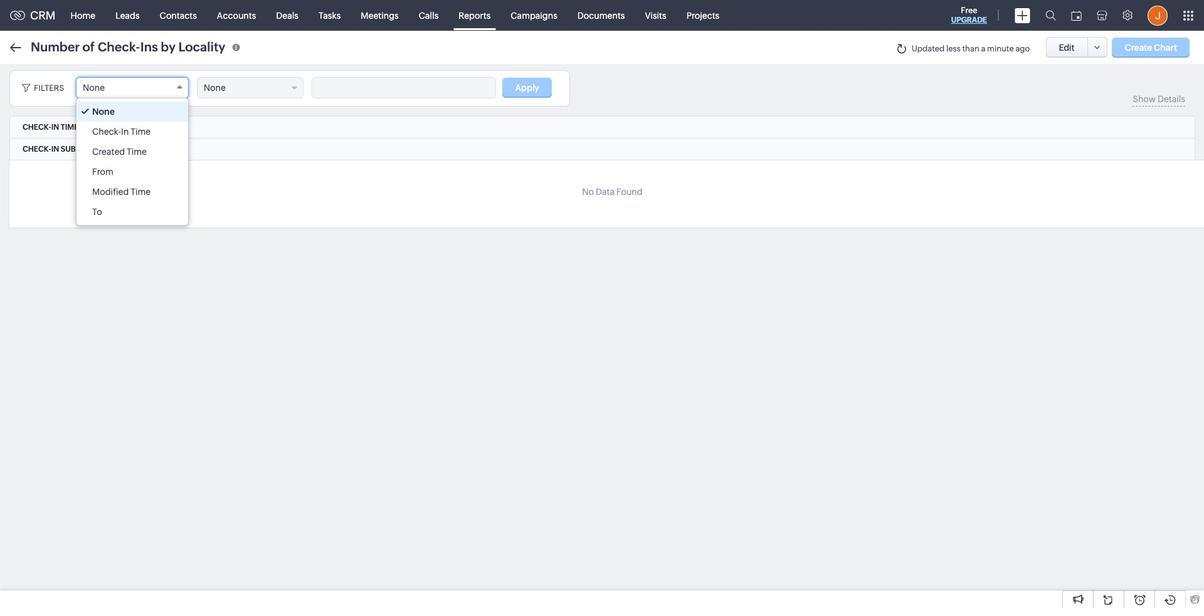 Task type: locate. For each thing, give the bounding box(es) containing it.
locality right by
[[178, 39, 225, 54]]

check- up the created
[[92, 127, 121, 137]]

campaigns
[[511, 10, 557, 20]]

time down from option
[[131, 187, 151, 197]]

filters
[[34, 83, 64, 93]]

in up check-in sub-locality
[[51, 123, 59, 132]]

home link
[[61, 0, 105, 30]]

in inside check-in time option
[[121, 127, 129, 137]]

1 vertical spatial none
[[92, 107, 115, 117]]

time inside "created time" option
[[127, 147, 147, 157]]

create chart button
[[1112, 37, 1190, 57]]

number of check-ins by locality
[[31, 39, 225, 54]]

reports link
[[449, 0, 501, 30]]

projects
[[687, 10, 720, 20]]

ins
[[140, 39, 158, 54]]

projects link
[[676, 0, 730, 30]]

tasks link
[[309, 0, 351, 30]]

locality
[[178, 39, 225, 54], [79, 145, 115, 154]]

in left year
[[121, 127, 129, 137]]

updated less than a minute ago
[[912, 44, 1030, 53]]

edit
[[1059, 42, 1075, 52]]

check- for check-in time - by month and year
[[23, 123, 51, 132]]

check-
[[98, 39, 140, 54], [23, 123, 51, 132], [92, 127, 121, 137], [23, 145, 51, 154]]

0 horizontal spatial locality
[[79, 145, 115, 154]]

less
[[946, 44, 961, 53]]

locality up "from"
[[79, 145, 115, 154]]

no
[[582, 187, 594, 197]]

edit button
[[1046, 37, 1088, 58]]

calls
[[419, 10, 439, 20]]

no data found
[[582, 187, 643, 197]]

time down "none" option
[[131, 127, 151, 137]]

created time option
[[77, 142, 188, 162]]

tasks
[[319, 10, 341, 20]]

check- right "of"
[[98, 39, 140, 54]]

None field
[[76, 77, 189, 98]]

of
[[83, 39, 95, 54]]

0 vertical spatial none
[[83, 83, 105, 93]]

visits link
[[635, 0, 676, 30]]

check- up check-in sub-locality
[[23, 123, 51, 132]]

list box containing none
[[77, 98, 188, 225]]

in
[[51, 123, 59, 132], [121, 127, 129, 137], [51, 145, 59, 154]]

none up by
[[83, 83, 105, 93]]

chart
[[1154, 42, 1177, 52]]

None text field
[[312, 78, 495, 98]]

time
[[61, 123, 79, 132], [131, 127, 151, 137], [127, 147, 147, 157], [131, 187, 151, 197]]

campaigns link
[[501, 0, 567, 30]]

check- inside option
[[92, 127, 121, 137]]

check-in time
[[92, 127, 151, 137]]

1 horizontal spatial locality
[[178, 39, 225, 54]]

deals link
[[266, 0, 309, 30]]

than
[[962, 44, 979, 53]]

modified time option
[[77, 182, 188, 202]]

visits
[[645, 10, 666, 20]]

time down check-in time option
[[127, 147, 147, 157]]

in left sub-
[[51, 145, 59, 154]]

check- left sub-
[[23, 145, 51, 154]]

list box
[[77, 98, 188, 225]]

sub-
[[61, 145, 79, 154]]

none
[[83, 83, 105, 93], [92, 107, 115, 117]]

none up month in the top left of the page
[[92, 107, 115, 117]]

modified time
[[92, 187, 151, 197]]

to option
[[77, 202, 188, 222]]

time inside modified time option
[[131, 187, 151, 197]]



Task type: describe. For each thing, give the bounding box(es) containing it.
leads link
[[105, 0, 150, 30]]

create chart
[[1125, 42, 1177, 52]]

meetings link
[[351, 0, 409, 30]]

-
[[80, 123, 82, 132]]

minute
[[987, 44, 1014, 53]]

check-in time option
[[77, 122, 188, 142]]

none option
[[77, 102, 188, 122]]

meetings
[[361, 10, 399, 20]]

modified
[[92, 187, 129, 197]]

deals
[[276, 10, 298, 20]]

to
[[92, 207, 102, 217]]

created time
[[92, 147, 147, 157]]

a
[[981, 44, 985, 53]]

check-in time - by month and year
[[23, 123, 149, 132]]

documents
[[578, 10, 625, 20]]

0 vertical spatial locality
[[178, 39, 225, 54]]

in for check-in time
[[121, 127, 129, 137]]

and
[[119, 123, 133, 132]]

home
[[71, 10, 95, 20]]

contacts link
[[150, 0, 207, 30]]

data
[[596, 187, 615, 197]]

updated
[[912, 44, 945, 53]]

crm link
[[10, 9, 56, 22]]

in for check-in sub-locality
[[51, 145, 59, 154]]

time inside check-in time option
[[131, 127, 151, 137]]

by
[[161, 39, 176, 54]]

none inside field
[[83, 83, 105, 93]]

accounts
[[217, 10, 256, 20]]

check- for check-in sub-locality
[[23, 145, 51, 154]]

time left - in the left top of the page
[[61, 123, 79, 132]]

calls link
[[409, 0, 449, 30]]

from
[[92, 167, 113, 177]]

free upgrade
[[951, 6, 987, 24]]

check- for check-in time
[[92, 127, 121, 137]]

1 vertical spatial locality
[[79, 145, 115, 154]]

in for check-in time - by month and year
[[51, 123, 59, 132]]

from option
[[77, 162, 188, 182]]

crm
[[30, 9, 56, 22]]

leads
[[115, 10, 140, 20]]

found
[[616, 187, 643, 197]]

none inside option
[[92, 107, 115, 117]]

month
[[94, 123, 117, 132]]

free
[[961, 6, 977, 15]]

number
[[31, 39, 80, 54]]

documents link
[[567, 0, 635, 30]]

contacts
[[160, 10, 197, 20]]

by
[[84, 123, 93, 132]]

year
[[135, 123, 149, 132]]

reports
[[459, 10, 491, 20]]

accounts link
[[207, 0, 266, 30]]

ago
[[1016, 44, 1030, 53]]

created
[[92, 147, 125, 157]]

create
[[1125, 42, 1152, 52]]

upgrade
[[951, 16, 987, 24]]

check-in sub-locality
[[23, 145, 115, 154]]



Task type: vqa. For each thing, say whether or not it's contained in the screenshot.
1st "option" from the bottom of the page
no



